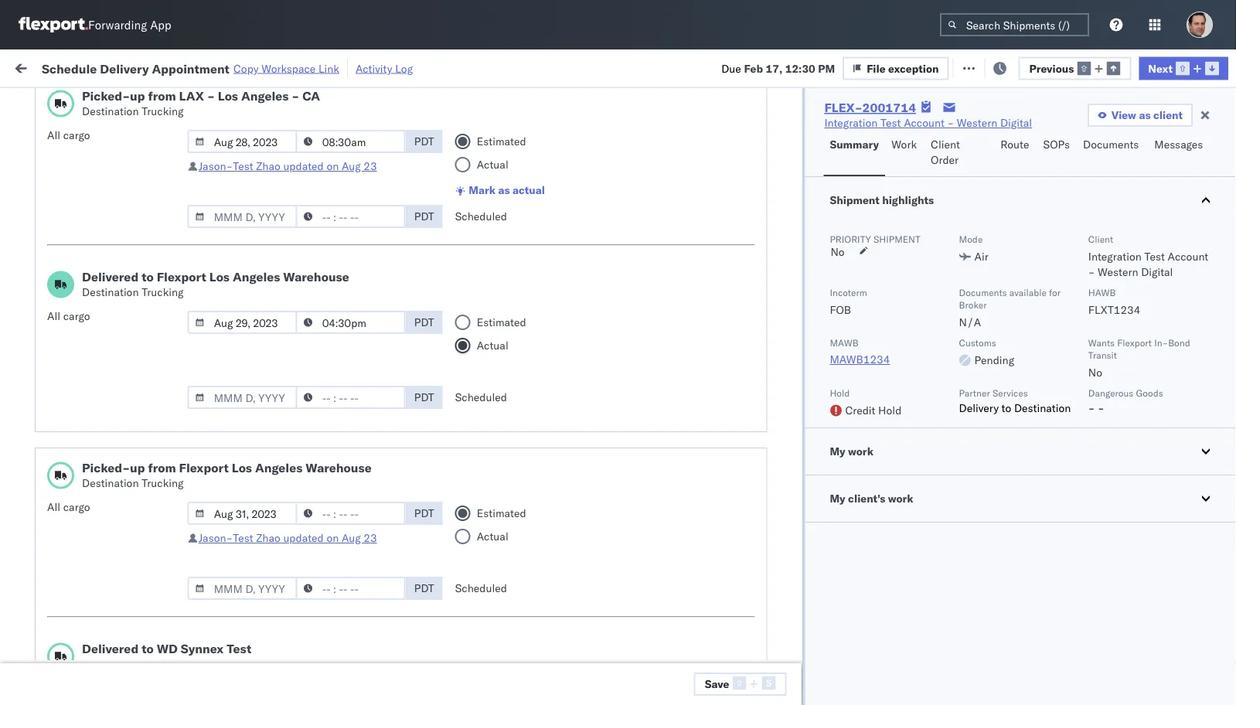 Task type: vqa. For each thing, say whether or not it's contained in the screenshot.


Task type: describe. For each thing, give the bounding box(es) containing it.
actual for picked-up from flexport los angeles warehouse
[[477, 530, 509, 543]]

route
[[1001, 138, 1030, 151]]

2 mmm d, yyyy text field from the top
[[188, 311, 298, 334]]

mbl/mawb
[[1016, 126, 1070, 138]]

international
[[36, 140, 98, 154]]

1 bookings test consignee from the top
[[674, 270, 798, 283]]

2 pdt from the top
[[414, 210, 434, 223]]

otter products, llc
[[674, 678, 772, 691]]

status : ready for work, blocked, in progress
[[84, 96, 280, 107]]

5 ocean from the top
[[473, 440, 505, 453]]

action
[[1184, 60, 1218, 73]]

schedule for 2nd schedule delivery appointment 'link' from the bottom
[[36, 575, 81, 589]]

ocean for first schedule pickup from los angeles, ca button from the bottom of the page
[[473, 508, 505, 521]]

1 vertical spatial flex-2001714
[[817, 133, 897, 147]]

10 resize handle column header from the left
[[1209, 120, 1227, 705]]

schedule delivery appointment button for flex-2097290
[[36, 608, 190, 625]]

jason-test zhao updated on aug 23 for angeles
[[199, 159, 377, 173]]

1 vertical spatial 21,
[[343, 235, 360, 249]]

save
[[705, 677, 730, 691]]

trucking inside delivered to wd synnex test destination trucking
[[142, 657, 184, 671]]

9:00 am pst, feb 25, 2023
[[249, 406, 390, 419]]

jason-test zhao updated on aug 23 button for warehouse
[[199, 531, 377, 545]]

bicu1234565, demu1232567 for 2nd schedule pickup from los angeles, ca link from the bottom
[[916, 473, 1073, 487]]

documents button
[[1077, 131, 1149, 176]]

delivered to flexport los angeles warehouse destination trucking
[[82, 269, 349, 299]]

1 pdt from the top
[[414, 135, 434, 148]]

2023 for fifth schedule pickup from los angeles, ca link from the bottom
[[362, 201, 389, 215]]

flex-1911408 for 11:59 pm pst, feb 23, 2023
[[817, 304, 897, 317]]

9:00
[[249, 406, 273, 419]]

4 schedule pickup from los angeles, ca link from the top
[[36, 464, 220, 495]]

flex
[[792, 126, 809, 138]]

shipment
[[874, 233, 921, 245]]

angeles inside schedule pickup from los angeles international airport
[[166, 125, 205, 138]]

11:59 pm pst, feb 23, 2023
[[249, 304, 396, 317]]

all cargo for picked-up from flexport los angeles warehouse
[[47, 500, 90, 514]]

documents for documents
[[1083, 138, 1139, 151]]

ocean for schedule delivery appointment button for flex-1911466
[[473, 542, 505, 555]]

6 bookings test consignee from the top
[[674, 508, 798, 521]]

017482927423 for 9:00 am pst, feb 25, 2023
[[1016, 406, 1097, 419]]

delivery inside upload proof of delivery link
[[115, 405, 155, 418]]

honeywell for schedule delivery appointment
[[674, 235, 725, 249]]

integration test account - western digital
[[825, 116, 1033, 130]]

1 10:44 from the top
[[249, 610, 279, 623]]

activity
[[356, 61, 393, 75]]

flex id
[[792, 126, 821, 138]]

2 flex-1911466 from the top
[[817, 508, 897, 521]]

3 1911466 from the top
[[850, 542, 897, 555]]

bookings for confirm delivery link at bottom
[[674, 372, 720, 385]]

by:
[[56, 95, 71, 108]]

goods
[[1136, 387, 1164, 399]]

ocean lcl for schedule pickup from los angeles, ca
[[473, 201, 527, 215]]

0 vertical spatial 17,
[[766, 61, 783, 75]]

priority shipment
[[830, 233, 921, 245]]

import work
[[130, 60, 195, 73]]

2 fcl from the top
[[508, 440, 527, 453]]

work,
[[162, 96, 187, 107]]

6 pdt from the top
[[414, 582, 434, 595]]

cargo for picked-up from lax - los angeles - ca
[[63, 128, 90, 142]]

upload customs clearance documents link
[[36, 158, 220, 189]]

actual
[[513, 183, 545, 197]]

4 bookings test consignee from the top
[[674, 440, 798, 453]]

0 vertical spatial western
[[957, 116, 998, 130]]

0 vertical spatial flex-2001714
[[825, 100, 916, 115]]

8 resize handle column header from the left
[[990, 120, 1008, 705]]

trucking inside picked-up from flexport los angeles warehouse destination trucking
[[142, 476, 184, 490]]

11:59 pm pst, mar 2, 2023 for 1st schedule pickup from los angeles, ca link from the bottom of the page
[[249, 508, 391, 521]]

2 confirm from the top
[[36, 329, 75, 343]]

progress
[[241, 96, 280, 107]]

products,
[[703, 678, 750, 691]]

flex-1911408 for 12:00 am pst, feb 25, 2023
[[817, 372, 897, 385]]

los inside picked-up from flexport los angeles warehouse destination trucking
[[232, 460, 252, 476]]

pst, for upload customs clearance documents button
[[302, 167, 325, 181]]

angeles inside picked-up from lax - los angeles - ca destination trucking
[[241, 88, 289, 104]]

forwarding
[[88, 17, 147, 32]]

2 bookings from the top
[[674, 304, 720, 317]]

view as client
[[1112, 108, 1183, 122]]

picked-up from lax - los angeles - ca destination trucking
[[82, 88, 320, 118]]

schedule pickup from los angeles, ca for fourth schedule pickup from los angeles, ca link from the bottom of the page
[[36, 261, 208, 290]]

3 schedule delivery appointment button from the top
[[36, 574, 190, 591]]

3 pdt from the top
[[414, 316, 434, 329]]

Search Work text field
[[717, 55, 886, 78]]

0 horizontal spatial mawb1234
[[830, 353, 890, 366]]

flxt1234
[[1089, 303, 1141, 317]]

destination inside picked-up from flexport los angeles warehouse destination trucking
[[82, 476, 139, 490]]

schedule for schedule delivery appointment 'link' corresponding to flex-2097290
[[36, 609, 81, 623]]

2 vertical spatial 21,
[[350, 270, 366, 283]]

mbl/mawb numbers button
[[1008, 123, 1186, 138]]

3 11:59 from the top
[[249, 440, 279, 453]]

upload proof of delivery
[[36, 405, 155, 418]]

on for picked-up from flexport los angeles warehouse
[[327, 531, 339, 545]]

ocean lcl for confirm pickup from los angeles, ca
[[473, 338, 527, 351]]

my client's work
[[830, 492, 914, 505]]

clearance
[[120, 159, 169, 172]]

my for my client's work button at the right of page
[[830, 492, 846, 505]]

highlights
[[883, 193, 934, 207]]

2023 for upload customs clearance documents 'link'
[[369, 167, 396, 181]]

schedule pickup from amsterdam airport schiphol, haarlemmermeer, netherlands button
[[36, 635, 220, 680]]

upload customs clearance documents button
[[36, 158, 220, 191]]

documents inside upload customs clearance documents
[[36, 174, 92, 188]]

risk
[[319, 60, 337, 73]]

1 -- from the top
[[1016, 440, 1030, 453]]

pickup for third schedule pickup from los angeles, ca link from the top
[[84, 431, 118, 445]]

schedule pickup from los angeles, ca for third schedule pickup from los angeles, ca link from the top
[[36, 431, 208, 460]]

otter for otter products, llc
[[674, 678, 700, 691]]

0 horizontal spatial hold
[[830, 387, 850, 399]]

flex-2001714 link
[[825, 100, 916, 115]]

snooze
[[419, 126, 450, 138]]

to inside "partner services delivery to destination"
[[1002, 401, 1012, 415]]

integration inside the client integration test account - western digital incoterm fob
[[1089, 250, 1142, 263]]

batch action
[[1150, 60, 1218, 73]]

1 horizontal spatial file exception
[[973, 60, 1045, 73]]

1 vertical spatial work
[[892, 138, 917, 151]]

5 11:59 from the top
[[249, 508, 279, 521]]

integration test account - on ag for 9:00 am pst, feb 25, 2023
[[674, 406, 841, 419]]

4 resize handle column header from the left
[[548, 120, 566, 705]]

11:59 pm pst, mar 2, 2023 for 2nd schedule delivery appointment 'link' from the bottom
[[249, 576, 391, 589]]

view as client button
[[1088, 104, 1193, 127]]

2 3, from the top
[[352, 644, 362, 657]]

12:00 am pst, feb 25, 2023
[[249, 372, 397, 385]]

integration test account - on ag for 12:00 pm pst, feb 20, 2023
[[674, 167, 841, 181]]

1 10:44 am pst, mar 3, 2023 from the top
[[249, 610, 391, 623]]

warehouse inside picked-up from flexport los angeles warehouse destination trucking
[[306, 460, 372, 476]]

client
[[1154, 108, 1183, 122]]

flxt00001977428a for schedule delivery appointment
[[1016, 235, 1123, 249]]

netherlands
[[36, 666, 96, 680]]

activity log
[[356, 61, 413, 75]]

bookings for fourth schedule pickup from los angeles, ca link from the bottom of the page
[[674, 270, 720, 283]]

flexport inside wants flexport in-bond transit no
[[1118, 337, 1152, 348]]

25, for 12:00 am pst, feb 25, 2023
[[350, 372, 367, 385]]

partner
[[959, 387, 990, 399]]

0 horizontal spatial exception
[[889, 61, 939, 75]]

previous button
[[1019, 57, 1132, 80]]

2 resize handle column header from the left
[[393, 120, 411, 705]]

0 horizontal spatial file exception
[[867, 61, 939, 75]]

4 schedule pickup from los angeles, ca button from the top
[[36, 498, 220, 531]]

on for 12:00 pm pst, feb 20, 2023
[[807, 167, 823, 181]]

angeles inside delivered to flexport los angeles warehouse destination trucking
[[233, 269, 280, 285]]

flex-2150210 for 12:00 pm pst, feb 20, 2023
[[817, 167, 897, 181]]

picked- for picked-up from flexport los angeles warehouse
[[82, 460, 130, 476]]

feb for schedule pickup from los angeles international airport link
[[328, 133, 347, 147]]

1 vertical spatial hold
[[879, 404, 902, 417]]

delivery inside confirm delivery link
[[78, 371, 118, 384]]

0 horizontal spatial no
[[831, 245, 845, 259]]

27,
[[350, 440, 366, 453]]

2 10:44 am pst, mar 3, 2023 from the top
[[249, 644, 391, 657]]

shipment
[[830, 193, 880, 207]]

5 bookings test consignee from the top
[[674, 474, 798, 487]]

schedule for third schedule pickup from los angeles, ca link from the top
[[36, 431, 81, 445]]

mawb mawb1234
[[830, 337, 890, 366]]

8 bookings test consignee from the top
[[674, 576, 798, 589]]

of
[[103, 405, 112, 418]]

pst, for third schedule delivery appointment button
[[302, 576, 325, 589]]

schedule delivery appointment for flex-2097290
[[36, 609, 190, 623]]

hawb
[[1089, 287, 1116, 298]]

mode button
[[466, 123, 551, 138]]

picked- for picked-up from lax - los angeles - ca
[[82, 88, 130, 104]]

client integration test account - western digital incoterm fob
[[830, 233, 1209, 317]]

my work button
[[805, 428, 1237, 475]]

0 vertical spatial 2001714
[[863, 100, 916, 115]]

1 vertical spatial 12:30
[[249, 133, 279, 147]]

fcl for schedule delivery appointment 'link' associated with flex-1911466
[[508, 542, 527, 555]]

-- : -- -- text field for picked-up from flexport los angeles warehouse
[[296, 577, 406, 600]]

ready
[[118, 96, 145, 107]]

7:30 for schedule pickup from los angeles, ca
[[249, 201, 273, 215]]

fcl for 2nd schedule delivery appointment 'link' from the bottom
[[508, 576, 527, 589]]

dangerous
[[1089, 387, 1134, 399]]

1911408 for 12:00 am pst, feb 25, 2023
[[850, 372, 897, 385]]

schedule delivery appointment button for flex-1977428
[[36, 234, 190, 251]]

schedule for fifth schedule pickup from los angeles, ca link from the bottom
[[36, 193, 81, 206]]

0 vertical spatial 21,
[[343, 201, 360, 215]]

workitem button
[[9, 123, 224, 138]]

2 schedule pickup from los angeles, ca button from the top
[[36, 260, 220, 293]]

pickup for schedule pickup from los angeles international airport link
[[84, 125, 118, 138]]

synnex
[[181, 641, 224, 657]]

updated for warehouse
[[283, 531, 324, 545]]

cargo for delivered to flexport los angeles warehouse
[[63, 309, 90, 323]]

1 estimated from the top
[[477, 135, 526, 148]]

incoterm
[[830, 287, 868, 298]]

los inside schedule pickup from los angeles international airport
[[146, 125, 163, 138]]

9 resize handle column header from the left
[[1183, 120, 1202, 705]]

5 pdt from the top
[[414, 507, 434, 520]]

container
[[916, 120, 957, 132]]

feb right due
[[744, 61, 763, 75]]

3 bookings test consignee from the top
[[674, 372, 798, 385]]

2 vertical spatial work
[[888, 492, 914, 505]]

23,
[[350, 304, 366, 317]]

schedule delivery appointment for flex-1977428
[[36, 235, 190, 248]]

on for 9:00 am pst, feb 25, 2023
[[807, 406, 823, 419]]

destination inside delivered to flexport los angeles warehouse destination trucking
[[82, 285, 139, 299]]

actions
[[1190, 126, 1222, 138]]

messages button
[[1149, 131, 1212, 176]]

cargo for picked-up from flexport los angeles warehouse
[[63, 500, 90, 514]]

from inside schedule pickup from amsterdam airport schiphol, haarlemmermeer, netherlands
[[120, 635, 143, 649]]

message (0)
[[207, 60, 271, 73]]

confirm pickup from los angeles, ca button for ocean lcl
[[36, 328, 220, 361]]

copy workspace link button
[[234, 61, 339, 75]]

7 bookings test consignee from the top
[[674, 542, 798, 555]]

2 11:59 from the top
[[249, 304, 279, 317]]

llc
[[753, 678, 772, 691]]

0 vertical spatial my
[[15, 56, 40, 77]]

angeles inside picked-up from flexport los angeles warehouse destination trucking
[[255, 460, 303, 476]]

ocean fcl for 2nd schedule delivery appointment 'link' from the bottom
[[473, 576, 527, 589]]

1 11:59 from the top
[[249, 270, 279, 283]]

1 horizontal spatial 12:30
[[786, 61, 816, 75]]

activity log button
[[356, 59, 413, 78]]

shipment highlights button
[[805, 177, 1237, 224]]

import
[[130, 60, 165, 73]]

deadline
[[249, 126, 286, 138]]

appointment for flex-1911466
[[127, 541, 190, 554]]

snoozed
[[320, 96, 356, 107]]

6 11:59 from the top
[[249, 542, 279, 555]]

bicu1234565, demu1232567 for 1st schedule pickup from los angeles, ca link from the bottom of the page
[[916, 507, 1073, 521]]

2 bookings test consignee from the top
[[674, 304, 798, 317]]

2 ocean fcl from the top
[[473, 440, 527, 453]]

batch
[[1150, 60, 1181, 73]]

0 vertical spatial my work
[[15, 56, 84, 77]]

as for view
[[1139, 108, 1151, 122]]

3 resize handle column header from the left
[[447, 120, 466, 705]]

1 vertical spatial 2001714
[[850, 133, 897, 147]]

1 3, from the top
[[352, 610, 362, 623]]

feb for upload customs clearance documents 'link'
[[328, 167, 347, 181]]

4 bookings from the top
[[674, 440, 720, 453]]

estimated for picked-up from flexport los angeles warehouse
[[477, 507, 526, 520]]

2023 for schedule delivery appointment 'link' corresponding to flex-2097290
[[365, 610, 391, 623]]

on for picked-up from lax - los angeles - ca
[[327, 159, 339, 173]]

ocean lcl for schedule delivery appointment
[[473, 235, 527, 249]]

documents for documents available for broker n/a
[[959, 287, 1007, 298]]

confirm pickup from los angeles, ca button for ocean fcl
[[36, 294, 220, 327]]

0 horizontal spatial 17,
[[350, 133, 366, 147]]

1 horizontal spatial file
[[973, 60, 992, 73]]

6 resize handle column header from the left
[[766, 120, 784, 705]]

zhao for angeles
[[256, 531, 281, 545]]

1 horizontal spatial customs
[[959, 337, 997, 348]]

all for picked-up from lax - los angeles - ca
[[47, 128, 60, 142]]

view
[[1112, 108, 1137, 122]]

client for integration
[[1089, 233, 1114, 245]]

schedule pickup from los angeles, ca for 2nd schedule pickup from los angeles, ca link from the bottom
[[36, 465, 208, 494]]

feb left 23,
[[328, 304, 347, 317]]

from inside schedule pickup from los angeles international airport
[[120, 125, 143, 138]]

11:59 pm pst, mar 2, 2023 for schedule delivery appointment 'link' associated with flex-1911466
[[249, 542, 391, 555]]

from inside picked-up from flexport los angeles warehouse destination trucking
[[148, 460, 176, 476]]

at
[[307, 60, 316, 73]]

mmm d, yyyy text field for trucking
[[188, 577, 298, 600]]

1 horizontal spatial work
[[848, 445, 874, 458]]

2 -- : -- -- text field from the top
[[296, 386, 406, 409]]

am for confirm delivery
[[282, 372, 300, 385]]

feb for schedule delivery appointment 'link' for flex-1977428
[[321, 235, 340, 249]]

1 -- : -- -- text field from the top
[[296, 130, 406, 153]]

maeu1234567 for schedule pickup from los angeles, ca
[[916, 201, 994, 215]]

route button
[[995, 131, 1037, 176]]

3 flex-1911466 from the top
[[817, 542, 897, 555]]

upload customs clearance documents
[[36, 159, 169, 188]]

deadline button
[[241, 123, 396, 138]]

picked-up from flexport los angeles warehouse destination trucking
[[82, 460, 372, 490]]

documents available for broker n/a
[[959, 287, 1061, 329]]

flexport. image
[[19, 17, 88, 32]]

forwarding app
[[88, 17, 171, 32]]

scheduled for delivered to flexport los angeles warehouse
[[455, 391, 507, 404]]

appointment for flex-1977428
[[127, 235, 190, 248]]

from inside picked-up from lax - los angeles - ca destination trucking
[[148, 88, 176, 104]]

3 schedule pickup from los angeles, ca button from the top
[[36, 464, 220, 497]]

2 10:44 from the top
[[249, 644, 279, 657]]

wd
[[157, 641, 178, 657]]

my work inside button
[[830, 445, 874, 458]]

digital inside the client integration test account - western digital incoterm fob
[[1142, 265, 1174, 279]]

messages
[[1155, 138, 1204, 151]]

wants
[[1089, 337, 1115, 348]]



Task type: locate. For each thing, give the bounding box(es) containing it.
3 schedule pickup from los angeles, ca link from the top
[[36, 430, 220, 461]]

0 vertical spatial mmm d, yyyy text field
[[188, 130, 298, 153]]

1 vertical spatial confirm pickup from los angeles, ca button
[[36, 328, 220, 361]]

bookings for 2nd schedule pickup from los angeles, ca link from the bottom
[[674, 474, 720, 487]]

schiphol,
[[73, 651, 119, 664]]

ag left credit
[[826, 406, 841, 419]]

1 vertical spatial 17,
[[350, 133, 366, 147]]

ca inside picked-up from lax - los angeles - ca destination trucking
[[303, 88, 320, 104]]

5 fcl from the top
[[508, 576, 527, 589]]

2, for 2nd schedule pickup from los angeles, ca link from the bottom
[[351, 474, 361, 487]]

file down search shipments (/) text box
[[973, 60, 992, 73]]

my left client's
[[830, 492, 846, 505]]

Search Shipments (/) text field
[[940, 13, 1090, 36]]

0 vertical spatial all cargo
[[47, 128, 90, 142]]

2023 for fourth schedule pickup from los angeles, ca link from the bottom of the page
[[369, 270, 396, 283]]

transit
[[1089, 349, 1118, 361]]

5 schedule pickup from los angeles, ca link from the top
[[36, 498, 220, 529]]

ocean for ocean lcl confirm pickup from los angeles, ca button
[[473, 338, 505, 351]]

feb left the 27, on the bottom left of the page
[[328, 440, 347, 453]]

up down upload proof of delivery 'button'
[[130, 460, 145, 476]]

1 vertical spatial 3,
[[352, 644, 362, 657]]

app
[[150, 17, 171, 32]]

picked- inside picked-up from flexport los angeles warehouse destination trucking
[[82, 460, 130, 476]]

0 horizontal spatial for
[[147, 96, 160, 107]]

2 1911408 from the top
[[850, 372, 897, 385]]

0 vertical spatial --
[[1016, 440, 1030, 453]]

work
[[168, 60, 195, 73], [892, 138, 917, 151]]

aug for picked-up from lax - los angeles - ca
[[342, 159, 361, 173]]

3 schedule delivery appointment link from the top
[[36, 574, 190, 590]]

2023 for 1st schedule pickup from los angeles, ca link from the bottom of the page
[[364, 508, 391, 521]]

angeles down (0)
[[241, 88, 289, 104]]

honeywell
[[674, 201, 725, 215], [574, 235, 625, 249], [674, 235, 725, 249], [674, 338, 725, 351]]

2023 for schedule delivery appointment 'link' for flex-1977428
[[362, 235, 389, 249]]

pickup for confirm pickup from los angeles, ca link corresponding to ocean lcl
[[78, 329, 111, 343]]

1 7:30 from the top
[[249, 201, 273, 215]]

1 vertical spatial confirm pickup from los angeles, ca
[[36, 329, 202, 358]]

-- : -- -- text field down the 27, on the bottom left of the page
[[296, 502, 406, 525]]

client order
[[931, 138, 960, 167]]

mode right the 'snooze'
[[473, 126, 497, 138]]

destination
[[82, 104, 139, 118], [82, 285, 139, 299], [1015, 401, 1071, 415], [82, 476, 139, 490], [82, 657, 139, 671]]

7 resize handle column header from the left
[[889, 120, 908, 705]]

0 vertical spatial mmm d, yyyy text field
[[188, 205, 298, 228]]

work up by:
[[44, 56, 84, 77]]

trucking
[[142, 104, 184, 118], [142, 285, 184, 299], [142, 476, 184, 490], [142, 657, 184, 671]]

demu1232567
[[916, 303, 994, 317], [916, 371, 994, 385], [994, 473, 1073, 487], [994, 507, 1073, 521]]

-- : -- -- text field down 12:00 am pst, feb 25, 2023
[[296, 386, 406, 409]]

air for flex-2150210
[[473, 167, 487, 181]]

los inside picked-up from lax - los angeles - ca destination trucking
[[218, 88, 238, 104]]

mode down shipment highlights button
[[959, 233, 983, 245]]

as
[[1139, 108, 1151, 122], [498, 183, 510, 197]]

1 resize handle column header from the left
[[221, 120, 240, 705]]

confirm delivery link
[[36, 370, 118, 386]]

2 vertical spatial mmm d, yyyy text field
[[188, 577, 298, 600]]

-- : -- -- text field down 11:59 pm pst, feb 21, 2023
[[296, 311, 406, 334]]

1 horizontal spatial digital
[[1142, 265, 1174, 279]]

numbers inside container numbers
[[916, 133, 954, 144]]

0 vertical spatial confirm pickup from los angeles, ca
[[36, 295, 202, 324]]

12:30 pm pst, feb 17, 2023
[[249, 133, 396, 147]]

los inside delivered to flexport los angeles warehouse destination trucking
[[209, 269, 230, 285]]

0 vertical spatial jason-
[[199, 159, 233, 173]]

otter left products
[[574, 678, 599, 691]]

feb for confirm delivery link at bottom
[[329, 372, 348, 385]]

0 vertical spatial ocean lcl
[[473, 201, 527, 215]]

client order button
[[925, 131, 995, 176]]

1 vertical spatial 1911408
[[850, 372, 897, 385]]

7:30 down 12:00 pm pst, feb 20, 2023
[[249, 201, 273, 215]]

1 actual from the top
[[477, 158, 509, 171]]

test inside delivered to wd synnex test destination trucking
[[227, 641, 252, 657]]

3 -- : -- -- text field from the top
[[296, 502, 406, 525]]

ag for 9:00 am pst, feb 25, 2023
[[826, 406, 841, 419]]

confirm delivery
[[36, 371, 118, 384]]

flex-2060357
[[817, 678, 897, 691]]

1 ocean lcl from the top
[[473, 201, 527, 215]]

12:00 down deadline
[[249, 167, 279, 181]]

bookings for 2nd schedule delivery appointment 'link' from the bottom
[[674, 576, 720, 589]]

resize handle column header
[[221, 120, 240, 705], [393, 120, 411, 705], [447, 120, 466, 705], [548, 120, 566, 705], [648, 120, 667, 705], [766, 120, 784, 705], [889, 120, 908, 705], [990, 120, 1008, 705], [1183, 120, 1202, 705], [1209, 120, 1227, 705]]

pending
[[975, 353, 1015, 367]]

2 scheduled from the top
[[455, 391, 507, 404]]

1 vertical spatial up
[[130, 460, 145, 476]]

as right view
[[1139, 108, 1151, 122]]

demo
[[617, 440, 646, 453]]

11:59 pm pst, feb 27, 2023
[[249, 440, 396, 453]]

1 vertical spatial picked-
[[82, 460, 130, 476]]

0 vertical spatial mode
[[473, 126, 497, 138]]

picked- up workitem button
[[82, 88, 130, 104]]

customs down "n/a"
[[959, 337, 997, 348]]

1 all cargo from the top
[[47, 128, 90, 142]]

21, down 20, in the top of the page
[[343, 201, 360, 215]]

no inside wants flexport in-bond transit no
[[1089, 366, 1103, 379]]

1 flex-1911466 from the top
[[817, 474, 897, 487]]

delivered inside delivered to flexport los angeles warehouse destination trucking
[[82, 269, 139, 285]]

3 schedule delivery appointment from the top
[[36, 575, 190, 589]]

1 vertical spatial mode
[[959, 233, 983, 245]]

ag for 12:00 pm pst, feb 20, 2023
[[826, 167, 841, 181]]

1 vertical spatial 12:00
[[249, 372, 279, 385]]

no down priority
[[831, 245, 845, 259]]

maeu1234567 down "n/a"
[[916, 337, 994, 351]]

flex-2001714 down flex-2001714 link
[[817, 133, 897, 147]]

1 vertical spatial flex-2150210
[[817, 406, 897, 419]]

8 ocean from the top
[[473, 576, 505, 589]]

for inside the documents available for broker n/a
[[1049, 287, 1061, 298]]

0 horizontal spatial western
[[957, 116, 998, 130]]

1 schedule pickup from los angeles, ca button from the top
[[36, 192, 220, 225]]

airport up netherlands
[[36, 651, 70, 664]]

bicu1234565, for 2nd schedule pickup from los angeles, ca link from the bottom
[[916, 473, 992, 487]]

2 ocean from the top
[[473, 235, 505, 249]]

0 vertical spatial 12:30
[[786, 61, 816, 75]]

2 -- from the top
[[1016, 474, 1030, 487]]

mmm d, yyyy text field for angeles
[[188, 502, 298, 525]]

2150210 for 9:00 am pst, feb 25, 2023
[[850, 406, 897, 419]]

jason-test zhao updated on aug 23 button for angeles
[[199, 159, 377, 173]]

mmm d, yyyy text field down delivered to flexport los angeles warehouse destination trucking
[[188, 311, 298, 334]]

2 delivered from the top
[[82, 641, 139, 657]]

0 vertical spatial confirm
[[36, 295, 75, 309]]

picked- inside picked-up from lax - los angeles - ca destination trucking
[[82, 88, 130, 104]]

0 vertical spatial on
[[807, 167, 823, 181]]

pst, for second schedule pickup from los angeles, ca button from the bottom of the page
[[302, 474, 325, 487]]

numbers down the "container"
[[916, 133, 954, 144]]

1 ocean fcl from the top
[[473, 304, 527, 317]]

-- : -- -- text field
[[296, 311, 406, 334], [296, 386, 406, 409], [296, 502, 406, 525]]

numbers right sops at right
[[1072, 126, 1111, 138]]

estimated for delivered to flexport los angeles warehouse
[[477, 316, 526, 329]]

amsterdam
[[146, 635, 202, 649]]

up inside picked-up from lax - los angeles - ca destination trucking
[[130, 88, 145, 104]]

25, for 9:00 am pst, feb 25, 2023
[[344, 406, 360, 419]]

zhao down deadline
[[256, 159, 281, 173]]

schedule inside schedule pickup from amsterdam airport schiphol, haarlemmermeer, netherlands
[[36, 635, 81, 649]]

1 trucking from the top
[[142, 104, 184, 118]]

flex-1919147 button
[[792, 436, 900, 457], [792, 436, 900, 457]]

pdt
[[414, 135, 434, 148], [414, 210, 434, 223], [414, 316, 434, 329], [414, 391, 434, 404], [414, 507, 434, 520], [414, 582, 434, 595]]

0 vertical spatial mawb1234
[[1016, 133, 1077, 147]]

to for delivered to flexport los angeles warehouse
[[142, 269, 154, 285]]

schedule delivery appointment link for flex-2097290
[[36, 608, 190, 624]]

pst, for schedule pickup from los angeles international airport button
[[302, 133, 325, 147]]

as inside view as client "button"
[[1139, 108, 1151, 122]]

7:30 pm pst, feb 21, 2023 up 11:59 pm pst, feb 21, 2023
[[249, 235, 389, 249]]

zhao down picked-up from flexport los angeles warehouse destination trucking
[[256, 531, 281, 545]]

MMM D, YYYY text field
[[188, 130, 298, 153], [188, 311, 298, 334], [188, 502, 298, 525]]

documents down view
[[1083, 138, 1139, 151]]

client for order
[[931, 138, 960, 151]]

in
[[230, 96, 239, 107]]

ag
[[826, 167, 841, 181], [826, 406, 841, 419]]

digital up in-
[[1142, 265, 1174, 279]]

2150210 up shipment highlights
[[850, 167, 897, 181]]

digital inside integration test account - western digital link
[[1001, 116, 1033, 130]]

2 maeu1234567 from the top
[[916, 235, 994, 249]]

am for schedule delivery appointment
[[282, 610, 300, 623]]

1 horizontal spatial documents
[[959, 287, 1007, 298]]

my work up the filtered by:
[[15, 56, 84, 77]]

jason- down picked-up from lax - los angeles - ca destination trucking at the top left of page
[[199, 159, 233, 173]]

1 vertical spatial aug
[[342, 531, 361, 545]]

0 vertical spatial confirm pickup from los angeles, ca link
[[36, 294, 220, 325]]

western up the hawb at top
[[1098, 265, 1139, 279]]

flexport demo consignee
[[574, 440, 701, 453]]

3 all from the top
[[47, 500, 60, 514]]

jason- down picked-up from flexport los angeles warehouse destination trucking
[[199, 531, 233, 545]]

2 1911466 from the top
[[850, 508, 897, 521]]

maeu1234567 for schedule delivery appointment
[[916, 235, 994, 249]]

21, up 23,
[[350, 270, 366, 283]]

up inside picked-up from flexport los angeles warehouse destination trucking
[[130, 460, 145, 476]]

flxt00001977428a up the hawb at top
[[1016, 235, 1123, 249]]

7 11:59 from the top
[[249, 576, 279, 589]]

file exception
[[973, 60, 1045, 73], [867, 61, 939, 75]]

feb down 12:00 am pst, feb 25, 2023
[[322, 406, 341, 419]]

feb for upload proof of delivery link
[[322, 406, 341, 419]]

1 upload from the top
[[36, 159, 71, 172]]

1 vertical spatial ocean lcl
[[473, 235, 527, 249]]

delivered to wd synnex test destination trucking
[[82, 641, 252, 671]]

my work down credit
[[830, 445, 874, 458]]

2 vertical spatial mmm d, yyyy text field
[[188, 502, 298, 525]]

-- : -- -- text field
[[296, 130, 406, 153], [296, 205, 406, 228], [296, 577, 406, 600]]

1 vertical spatial zhao
[[256, 531, 281, 545]]

2 estimated from the top
[[477, 316, 526, 329]]

schedule pickup from los angeles international airport button
[[36, 124, 220, 157]]

client up order
[[931, 138, 960, 151]]

flex-2150210 for 9:00 am pst, feb 25, 2023
[[817, 406, 897, 419]]

to inside delivered to wd synnex test destination trucking
[[142, 641, 154, 657]]

3 trucking from the top
[[142, 476, 184, 490]]

3 -- from the top
[[1016, 508, 1030, 521]]

4 schedule delivery appointment button from the top
[[36, 608, 190, 625]]

digital up route
[[1001, 116, 1033, 130]]

all for delivered to flexport los angeles warehouse
[[47, 309, 60, 323]]

2 jason-test zhao updated on aug 23 from the top
[[199, 531, 377, 545]]

2 all from the top
[[47, 309, 60, 323]]

link
[[319, 61, 339, 75]]

schedule delivery appointment button for flex-1911466
[[36, 540, 190, 557]]

1 flxt00001977428a from the top
[[1016, 235, 1123, 249]]

container numbers
[[916, 120, 957, 144]]

as right 'mark'
[[498, 183, 510, 197]]

status
[[84, 96, 111, 107]]

flex-1977428 up mawb1234 button
[[817, 338, 897, 351]]

0 vertical spatial up
[[130, 88, 145, 104]]

1911408 down mawb1234 button
[[850, 372, 897, 385]]

mark as actual
[[469, 183, 545, 197]]

on left credit
[[807, 406, 823, 419]]

1 vertical spatial 7:30 pm pst, feb 21, 2023
[[249, 235, 389, 249]]

25,
[[350, 372, 367, 385], [344, 406, 360, 419]]

test inside the client integration test account - western digital incoterm fob
[[1145, 250, 1165, 263]]

upload left proof
[[36, 405, 71, 418]]

2150210 up 1919147
[[850, 406, 897, 419]]

2 actual from the top
[[477, 339, 509, 352]]

consignee
[[746, 270, 798, 283], [746, 304, 798, 317], [746, 372, 798, 385], [649, 440, 701, 453], [746, 440, 798, 453], [746, 474, 798, 487], [746, 508, 798, 521], [746, 542, 798, 555], [746, 576, 798, 589]]

3 mmm d, yyyy text field from the top
[[188, 577, 298, 600]]

2023 for schedule delivery appointment 'link' associated with flex-1911466
[[364, 542, 391, 555]]

ocean fcl for schedule delivery appointment 'link' associated with flex-1911466
[[473, 542, 527, 555]]

delivery inside "partner services delivery to destination"
[[959, 401, 999, 415]]

1 vertical spatial maeu1234567
[[916, 235, 994, 249]]

1 bookings from the top
[[674, 270, 720, 283]]

0 vertical spatial -- : -- -- text field
[[296, 130, 406, 153]]

schedule delivery appointment link for flex-1977428
[[36, 234, 190, 249]]

angeles up 11:59 pm pst, feb 23, 2023
[[233, 269, 280, 285]]

no down 'transit'
[[1089, 366, 1103, 379]]

delivered inside delivered to wd synnex test destination trucking
[[82, 641, 139, 657]]

0 horizontal spatial work
[[168, 60, 195, 73]]

pickup for 1st schedule pickup from los angeles, ca link from the bottom of the page
[[84, 499, 118, 513]]

2 vertical spatial 1977428
[[850, 338, 897, 351]]

feb up 12:00 pm pst, feb 20, 2023
[[328, 133, 347, 147]]

confirm pickup from los angeles, ca for ocean fcl
[[36, 295, 202, 324]]

feb down 12:00 pm pst, feb 20, 2023
[[321, 201, 340, 215]]

schedule for 2nd schedule pickup from los angeles, ca link from the bottom
[[36, 465, 81, 479]]

warehouse down 11:59 pm pst, feb 27, 2023
[[306, 460, 372, 476]]

trucking inside delivered to flexport los angeles warehouse destination trucking
[[142, 285, 184, 299]]

0 horizontal spatial client
[[931, 138, 960, 151]]

2 all cargo from the top
[[47, 309, 90, 323]]

jason- for los
[[199, 531, 233, 545]]

air for flex-2097290
[[473, 610, 487, 623]]

12:00 up the 9:00
[[249, 372, 279, 385]]

3 flex-1977428 from the top
[[817, 338, 897, 351]]

-- : -- -- text field for picked-up from lax - los angeles - ca
[[296, 205, 406, 228]]

lcl for confirm pickup from los angeles, ca
[[508, 338, 527, 351]]

0 horizontal spatial work
[[44, 56, 84, 77]]

upload down international
[[36, 159, 71, 172]]

otter for otter products - test account
[[574, 678, 599, 691]]

0 horizontal spatial otter
[[574, 678, 599, 691]]

1 vertical spatial bicu1234565,
[[916, 507, 992, 521]]

0 horizontal spatial as
[[498, 183, 510, 197]]

2, for 2nd schedule delivery appointment 'link' from the bottom
[[351, 576, 361, 589]]

1 vertical spatial mawb1234
[[830, 353, 890, 366]]

1 vertical spatial work
[[848, 445, 874, 458]]

picked- down of
[[82, 460, 130, 476]]

2001714 up integration test account - western digital
[[863, 100, 916, 115]]

2 vertical spatial all
[[47, 500, 60, 514]]

1 horizontal spatial mawb1234
[[1016, 133, 1077, 147]]

1 vertical spatial lcl
[[508, 235, 527, 249]]

25, up the 27, on the bottom left of the page
[[344, 406, 360, 419]]

760 at risk
[[284, 60, 337, 73]]

flex-2001714 button
[[792, 130, 900, 151], [792, 130, 900, 151]]

2 vertical spatial lcl
[[508, 338, 527, 351]]

hold up credit
[[830, 387, 850, 399]]

-- for 2nd schedule pickup from los angeles, ca link from the bottom
[[1016, 474, 1030, 487]]

up for lax
[[130, 88, 145, 104]]

maeu1234567 down order
[[916, 201, 994, 215]]

1 jason-test zhao updated on aug 23 from the top
[[199, 159, 377, 173]]

1 vertical spatial on
[[807, 406, 823, 419]]

1 mmm d, yyyy text field from the top
[[188, 130, 298, 153]]

2 7:30 from the top
[[249, 235, 273, 249]]

2 flex-2150210 from the top
[[817, 406, 897, 419]]

work right client's
[[888, 492, 914, 505]]

confirm pickup from los angeles, ca button
[[36, 294, 220, 327], [36, 328, 220, 361]]

mmm d, yyyy text field down picked-up from flexport los angeles warehouse destination trucking
[[188, 502, 298, 525]]

track
[[393, 60, 418, 73]]

file up flex-2001714 link
[[867, 61, 886, 75]]

flex-1919147
[[817, 440, 897, 453]]

2150210 for 12:00 pm pst, feb 20, 2023
[[850, 167, 897, 181]]

1 vertical spatial airport
[[36, 651, 70, 664]]

schedule for 'schedule pickup from amsterdam airport schiphol, haarlemmermeer, netherlands' link
[[36, 635, 81, 649]]

flex-1911408 down mawb1234 button
[[817, 372, 897, 385]]

destination inside picked-up from lax - los angeles - ca destination trucking
[[82, 104, 139, 118]]

2 ag from the top
[[826, 406, 841, 419]]

2 aug from the top
[[342, 531, 361, 545]]

1 maeu1234567 from the top
[[916, 201, 994, 215]]

11:59 pm pst, mar 2, 2023 for 2nd schedule pickup from los angeles, ca link from the bottom
[[249, 474, 391, 487]]

my left 1919147
[[830, 445, 846, 458]]

3 2, from the top
[[351, 542, 361, 555]]

2 mmm d, yyyy text field from the top
[[188, 386, 298, 409]]

mmm d, yyyy text field down in
[[188, 130, 298, 153]]

integration test account - western digital link
[[825, 115, 1033, 131]]

0 vertical spatial 12:00
[[249, 167, 279, 181]]

3 ocean lcl from the top
[[473, 338, 527, 351]]

flxt00001977428a down "flxt1234"
[[1016, 338, 1123, 351]]

1 flex-1977428 from the top
[[817, 201, 897, 215]]

n/a
[[959, 316, 981, 329]]

1 vertical spatial 23
[[364, 531, 377, 545]]

work down credit
[[848, 445, 874, 458]]

7:30 pm pst, feb 21, 2023 down 12:00 pm pst, feb 20, 2023
[[249, 201, 389, 215]]

1 vertical spatial jason-
[[199, 531, 233, 545]]

3 cargo from the top
[[63, 500, 90, 514]]

0 vertical spatial lcl
[[508, 201, 527, 215]]

flex-1891264
[[817, 270, 897, 283]]

honeywell for confirm pickup from los angeles, ca
[[674, 338, 725, 351]]

2 vertical spatial --
[[1016, 508, 1030, 521]]

log
[[395, 61, 413, 75]]

exception up integration test account - western digital
[[889, 61, 939, 75]]

1 fcl from the top
[[508, 304, 527, 317]]

maeu1234567 down highlights on the right
[[916, 235, 994, 249]]

1911466
[[850, 474, 897, 487], [850, 508, 897, 521], [850, 542, 897, 555]]

batch action button
[[1127, 55, 1228, 78]]

0 vertical spatial 1977428
[[850, 201, 897, 215]]

for right available
[[1049, 287, 1061, 298]]

pickup inside schedule pickup from los angeles international airport
[[84, 125, 118, 138]]

12:30 up flex
[[786, 61, 816, 75]]

honeywell - test account for confirm pickup from los angeles, ca
[[674, 338, 802, 351]]

file exception up flex-2001714 link
[[867, 61, 939, 75]]

1 schedule pickup from los angeles, ca from the top
[[36, 193, 208, 222]]

upload inside upload proof of delivery link
[[36, 405, 71, 418]]

2 11:59 pm pst, mar 2, 2023 from the top
[[249, 508, 391, 521]]

upload proof of delivery button
[[36, 404, 155, 421]]

all for picked-up from flexport los angeles warehouse
[[47, 500, 60, 514]]

my for the my work button
[[830, 445, 846, 458]]

priority
[[830, 233, 871, 245]]

schedule delivery appointment link for flex-1911466
[[36, 540, 190, 556]]

flex-2150210 button
[[792, 164, 900, 185], [792, 164, 900, 185], [792, 402, 900, 423], [792, 402, 900, 423]]

1 vertical spatial confirm pickup from los angeles, ca link
[[36, 328, 220, 359]]

2 otter from the left
[[674, 678, 700, 691]]

1 vertical spatial 25,
[[344, 406, 360, 419]]

2 upload from the top
[[36, 405, 71, 418]]

21, up 11:59 pm pst, feb 21, 2023
[[343, 235, 360, 249]]

0 vertical spatial work
[[168, 60, 195, 73]]

017482927423 down sops at right
[[1016, 167, 1097, 181]]

flex-2150210
[[817, 167, 897, 181], [817, 406, 897, 419]]

1 vertical spatial my
[[830, 445, 846, 458]]

western up client order button
[[957, 116, 998, 130]]

flex-2150210 up flex-1919147 at the bottom right of page
[[817, 406, 897, 419]]

pickup
[[84, 125, 118, 138], [84, 193, 118, 206], [84, 261, 118, 275], [78, 295, 111, 309], [78, 329, 111, 343], [84, 431, 118, 445], [84, 465, 118, 479], [84, 499, 118, 513], [84, 635, 118, 649]]

up right :
[[130, 88, 145, 104]]

on down id
[[807, 167, 823, 181]]

updated for angeles
[[283, 159, 324, 173]]

1 picked- from the top
[[82, 88, 130, 104]]

aug
[[342, 159, 361, 173], [342, 531, 361, 545]]

destination inside "partner services delivery to destination"
[[1015, 401, 1071, 415]]

2023 for upload proof of delivery link
[[363, 406, 390, 419]]

next button
[[1139, 57, 1229, 80]]

id
[[812, 126, 821, 138]]

feb up 9:00 am pst, feb 25, 2023
[[329, 372, 348, 385]]

account
[[904, 116, 945, 130], [754, 167, 795, 181], [761, 201, 802, 215], [660, 235, 701, 249], [761, 235, 802, 249], [1168, 250, 1209, 263], [761, 338, 802, 351], [754, 406, 795, 419], [682, 678, 722, 691]]

1977428 up mawb1234 button
[[850, 338, 897, 351]]

1 11:59 pm pst, mar 2, 2023 from the top
[[249, 474, 391, 487]]

air for flex-2001714
[[473, 133, 487, 147]]

feb up 11:59 pm pst, feb 23, 2023
[[328, 270, 347, 283]]

2 vertical spatial all cargo
[[47, 500, 90, 514]]

3 11:59 pm pst, mar 2, 2023 from the top
[[249, 542, 391, 555]]

jason- for -
[[199, 159, 233, 173]]

1 horizontal spatial no
[[1089, 366, 1103, 379]]

work
[[44, 56, 84, 77], [848, 445, 874, 458], [888, 492, 914, 505]]

pickup for fifth schedule pickup from los angeles, ca link from the bottom
[[84, 193, 118, 206]]

airport inside schedule pickup from amsterdam airport schiphol, haarlemmermeer, netherlands
[[36, 651, 70, 664]]

4 schedule pickup from los angeles, ca from the top
[[36, 465, 208, 494]]

pst, for third schedule pickup from los angeles, ca button from the bottom of the page
[[302, 270, 325, 283]]

lax
[[179, 88, 204, 104]]

mbl/mawb numbers
[[1016, 126, 1111, 138]]

documents inside the documents available for broker n/a
[[959, 287, 1007, 298]]

client inside the client integration test account - western digital incoterm fob
[[1089, 233, 1114, 245]]

10:44
[[249, 610, 279, 623], [249, 644, 279, 657]]

12:00 pm pst, feb 20, 2023
[[249, 167, 396, 181]]

4 pdt from the top
[[414, 391, 434, 404]]

10:44 am pst, mar 3, 2023
[[249, 610, 391, 623], [249, 644, 391, 657]]

numbers inside button
[[1072, 126, 1111, 138]]

1 vertical spatial 10:44 am pst, mar 3, 2023
[[249, 644, 391, 657]]

0 horizontal spatial documents
[[36, 174, 92, 188]]

filtered
[[15, 95, 53, 108]]

(0)
[[251, 60, 271, 73]]

flex id button
[[784, 123, 892, 138]]

1 12:00 from the top
[[249, 167, 279, 181]]

documents up broker
[[959, 287, 1007, 298]]

1977428 for schedule pickup from los angeles, ca
[[850, 201, 897, 215]]

0 vertical spatial estimated
[[477, 135, 526, 148]]

all cargo for delivered to flexport los angeles warehouse
[[47, 309, 90, 323]]

0 vertical spatial documents
[[1083, 138, 1139, 151]]

customs down international
[[74, 159, 117, 172]]

broker
[[959, 299, 987, 311]]

confirm for 11:59 pm pst, feb 23, 2023
[[36, 295, 75, 309]]

1 schedule delivery appointment button from the top
[[36, 234, 190, 251]]

:
[[111, 96, 114, 107]]

upload proof of delivery link
[[36, 404, 155, 420]]

4 11:59 from the top
[[249, 474, 279, 487]]

1 horizontal spatial exception
[[995, 60, 1045, 73]]

2 confirm pickup from los angeles, ca link from the top
[[36, 328, 220, 359]]

1 vertical spatial 017482927423
[[1016, 406, 1097, 419]]

3 -- : -- -- text field from the top
[[296, 577, 406, 600]]

205
[[355, 60, 375, 73]]

0 vertical spatial on
[[378, 60, 390, 73]]

flex-1977428 up flex-1891264
[[817, 235, 897, 249]]

work down integration test account - western digital link
[[892, 138, 917, 151]]

flex-1977428 button
[[792, 198, 900, 219], [792, 198, 900, 219], [792, 232, 900, 253], [792, 232, 900, 253], [792, 334, 900, 355], [792, 334, 900, 355]]

2 jason-test zhao updated on aug 23 button from the top
[[199, 531, 377, 545]]

1977428 up priority shipment
[[850, 201, 897, 215]]

0 vertical spatial confirm pickup from los angeles, ca button
[[36, 294, 220, 327]]

otter left save
[[674, 678, 700, 691]]

western inside the client integration test account - western digital incoterm fob
[[1098, 265, 1139, 279]]

MMM D, YYYY text field
[[188, 205, 298, 228], [188, 386, 298, 409], [188, 577, 298, 600]]

fob
[[830, 303, 851, 317]]

1 vertical spatial on
[[327, 159, 339, 173]]

pst, for confirm delivery button
[[302, 372, 326, 385]]

1 flex-1911408 from the top
[[817, 304, 897, 317]]

flex-1977428 for confirm pickup from los angeles, ca
[[817, 338, 897, 351]]

11:59
[[249, 270, 279, 283], [249, 304, 279, 317], [249, 440, 279, 453], [249, 474, 279, 487], [249, 508, 279, 521], [249, 542, 279, 555], [249, 576, 279, 589]]

0 horizontal spatial file
[[867, 61, 886, 75]]

3 1977428 from the top
[[850, 338, 897, 351]]

5 schedule pickup from los angeles, ca from the top
[[36, 499, 208, 528]]

flexport inside delivered to flexport los angeles warehouse destination trucking
[[157, 269, 206, 285]]

0 vertical spatial aug
[[342, 159, 361, 173]]

4 11:59 pm pst, mar 2, 2023 from the top
[[249, 576, 391, 589]]

1911408
[[850, 304, 897, 317], [850, 372, 897, 385]]

test
[[881, 116, 901, 130], [233, 159, 253, 173], [731, 167, 751, 181], [738, 201, 758, 215], [637, 235, 658, 249], [738, 235, 758, 249], [1145, 250, 1165, 263], [722, 270, 743, 283], [722, 304, 743, 317], [738, 338, 758, 351], [722, 372, 743, 385], [731, 406, 751, 419], [722, 440, 743, 453], [722, 474, 743, 487], [722, 508, 743, 521], [233, 531, 253, 545], [722, 542, 743, 555], [722, 576, 743, 589], [227, 641, 252, 657], [658, 678, 679, 691]]

client up the hawb at top
[[1089, 233, 1114, 245]]

1 vertical spatial western
[[1098, 265, 1139, 279]]

lcl for schedule pickup from los angeles, ca
[[508, 201, 527, 215]]

7:30 pm pst, feb 21, 2023 for schedule delivery appointment
[[249, 235, 389, 249]]

flex-2001714 up flex id button
[[825, 100, 916, 115]]

25, up 9:00 am pst, feb 25, 2023
[[350, 372, 367, 385]]

1 -- : -- -- text field from the top
[[296, 311, 406, 334]]

mar
[[328, 474, 348, 487], [328, 508, 348, 521], [328, 542, 348, 555], [328, 576, 348, 589], [329, 610, 349, 623], [329, 644, 349, 657]]

2023 for schedule pickup from los angeles international airport link
[[369, 133, 396, 147]]

2060357
[[850, 678, 897, 691]]

1 ocean from the top
[[473, 201, 505, 215]]

confirm for 12:00 am pst, feb 25, 2023
[[36, 371, 75, 384]]

1 cargo from the top
[[63, 128, 90, 142]]

2 bicu1234565, from the top
[[916, 507, 992, 521]]

schedule inside schedule pickup from los angeles international airport
[[36, 125, 81, 138]]

2 schedule pickup from los angeles, ca link from the top
[[36, 260, 220, 291]]

pm
[[818, 61, 835, 75], [282, 133, 299, 147], [282, 167, 299, 181], [275, 201, 292, 215], [275, 235, 292, 249], [282, 270, 299, 283], [282, 304, 299, 317], [282, 440, 299, 453], [282, 474, 299, 487], [282, 508, 299, 521], [282, 542, 299, 555], [282, 576, 299, 589]]

1 schedule pickup from los angeles, ca link from the top
[[36, 192, 220, 223]]

-- : -- -- text field for mmm d, yyyy text field corresponding to angeles
[[296, 502, 406, 525]]

2, for 1st schedule pickup from los angeles, ca link from the bottom of the page
[[351, 508, 361, 521]]

mode inside button
[[473, 126, 497, 138]]

23 for picked-up from lax - los angeles - ca
[[364, 159, 377, 173]]

scheduled for picked-up from lax - los angeles - ca
[[455, 210, 507, 223]]

airport inside schedule pickup from los angeles international airport
[[101, 140, 135, 154]]

1 horizontal spatial mode
[[959, 233, 983, 245]]

0 vertical spatial 23
[[364, 159, 377, 173]]

ocean for 1st schedule pickup from los angeles, ca button from the top of the page
[[473, 201, 505, 215]]

1977428 up 1891264
[[850, 235, 897, 249]]

8 bookings from the top
[[674, 576, 720, 589]]

23
[[364, 159, 377, 173], [364, 531, 377, 545]]

5 resize handle column header from the left
[[648, 120, 667, 705]]

available
[[1010, 287, 1047, 298]]

otter
[[574, 678, 599, 691], [674, 678, 700, 691]]

ocean fcl
[[473, 304, 527, 317], [473, 440, 527, 453], [473, 508, 527, 521], [473, 542, 527, 555], [473, 576, 527, 589]]

client inside client order button
[[931, 138, 960, 151]]

1 vertical spatial confirm
[[36, 329, 75, 343]]

scheduled for picked-up from flexport los angeles warehouse
[[455, 582, 507, 595]]

0 vertical spatial 10:44
[[249, 610, 279, 623]]

work up the lax
[[168, 60, 195, 73]]

lcl for schedule delivery appointment
[[508, 235, 527, 249]]

test inside integration test account - western digital link
[[881, 116, 901, 130]]

3 ocean from the top
[[473, 304, 505, 317]]

destination inside delivered to wd synnex test destination trucking
[[82, 657, 139, 671]]

schedule pickup from amsterdam airport schiphol, haarlemmermeer, netherlands link
[[36, 635, 220, 680]]

pickup for ocean fcl's confirm pickup from los angeles, ca link
[[78, 295, 111, 309]]

customs inside upload customs clearance documents
[[74, 159, 117, 172]]

2 vertical spatial confirm
[[36, 371, 75, 384]]

from
[[148, 88, 176, 104], [120, 125, 143, 138], [120, 193, 143, 206], [120, 261, 143, 275], [114, 295, 137, 309], [114, 329, 137, 343], [120, 431, 143, 445], [148, 460, 176, 476], [120, 465, 143, 479], [120, 499, 143, 513], [120, 635, 143, 649]]

2 schedule pickup from los angeles, ca from the top
[[36, 261, 208, 290]]

1 vertical spatial warehouse
[[306, 460, 372, 476]]

feb up 11:59 pm pst, feb 21, 2023
[[321, 235, 340, 249]]

previous
[[1030, 61, 1074, 75]]

5 ocean fcl from the top
[[473, 576, 527, 589]]

0 vertical spatial flex-1977428
[[817, 201, 897, 215]]

1 1911466 from the top
[[850, 474, 897, 487]]

confirm pickup from los angeles, ca for ocean lcl
[[36, 329, 202, 358]]

0 vertical spatial 1911466
[[850, 474, 897, 487]]

1 lcl from the top
[[508, 201, 527, 215]]

account inside the client integration test account - western digital incoterm fob
[[1168, 250, 1209, 263]]

1 vertical spatial estimated
[[477, 316, 526, 329]]

1 vertical spatial -- : -- -- text field
[[296, 386, 406, 409]]

2 picked- from the top
[[82, 460, 130, 476]]

1 vertical spatial digital
[[1142, 265, 1174, 279]]

1 horizontal spatial my work
[[830, 445, 874, 458]]

trucking inside picked-up from lax - los angeles - ca destination trucking
[[142, 104, 184, 118]]

-- for 1st schedule pickup from los angeles, ca link from the bottom of the page
[[1016, 508, 1030, 521]]

ag up shipment
[[826, 167, 841, 181]]

1 schedule delivery appointment from the top
[[36, 235, 190, 248]]

to inside delivered to flexport los angeles warehouse destination trucking
[[142, 269, 154, 285]]

1 vertical spatial client
[[1089, 233, 1114, 245]]

1 aug from the top
[[342, 159, 361, 173]]

honeywell for schedule pickup from los angeles, ca
[[674, 201, 725, 215]]

warehouse inside delivered to flexport los angeles warehouse destination trucking
[[283, 269, 349, 285]]

3 fcl from the top
[[508, 508, 527, 521]]

numbers
[[1072, 126, 1111, 138], [916, 133, 954, 144]]

upload inside upload customs clearance documents
[[36, 159, 71, 172]]

1 horizontal spatial western
[[1098, 265, 1139, 279]]

2001714 down flex-2001714 link
[[850, 133, 897, 147]]

documents down international
[[36, 174, 92, 188]]

- inside the client integration test account - western digital incoterm fob
[[1089, 265, 1095, 279]]

pickup inside schedule pickup from amsterdam airport schiphol, haarlemmermeer, netherlands
[[84, 635, 118, 649]]

next
[[1149, 61, 1173, 75]]

flexport inside picked-up from flexport los angeles warehouse destination trucking
[[179, 460, 229, 476]]



